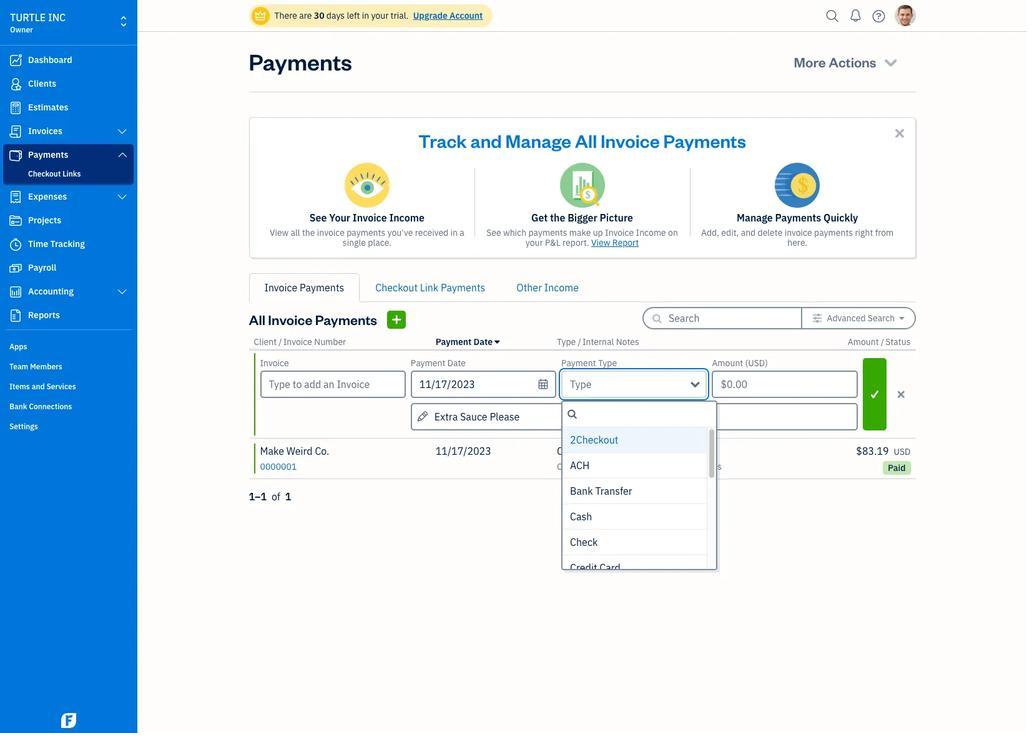 Task type: vqa. For each thing, say whether or not it's contained in the screenshot.
middle in
yes



Task type: locate. For each thing, give the bounding box(es) containing it.
customer
[[557, 461, 595, 473]]

there are 30 days left in your trial. upgrade account
[[274, 10, 483, 21]]

single
[[343, 237, 366, 249]]

owner
[[10, 25, 33, 34]]

caretdown image
[[495, 337, 500, 347]]

0 horizontal spatial amount
[[712, 358, 743, 369]]

chevrondown image
[[882, 53, 900, 71]]

1 vertical spatial see
[[487, 227, 501, 239]]

invoice inside "manage payments quickly add, edit, and delete invoice payments right from here."
[[785, 227, 812, 239]]

payments down your at the top of page
[[347, 227, 385, 239]]

and right edit,
[[741, 227, 756, 239]]

3 payments from the left
[[814, 227, 853, 239]]

view left all
[[270, 227, 289, 239]]

view report
[[591, 237, 639, 249]]

1 horizontal spatial manage
[[737, 212, 773, 224]]

reports
[[28, 310, 60, 321]]

$83.19
[[856, 445, 889, 458]]

invoice for your
[[317, 227, 345, 239]]

your inside see which payments make up invoice income on your p&l report.
[[526, 237, 543, 249]]

in right left
[[362, 10, 369, 21]]

1 vertical spatial manage
[[737, 212, 773, 224]]

1 horizontal spatial the
[[550, 212, 565, 224]]

1 chevron large down image from the top
[[117, 127, 128, 137]]

the
[[550, 212, 565, 224], [302, 227, 315, 239]]

amount down the advanced search
[[848, 337, 879, 348]]

connections
[[29, 402, 72, 412]]

and
[[471, 129, 502, 152], [741, 227, 756, 239], [32, 382, 45, 392]]

add a new payment image
[[391, 312, 402, 328]]

1 horizontal spatial view
[[591, 237, 610, 249]]

delete
[[758, 227, 783, 239]]

/ right 'client'
[[279, 337, 282, 348]]

and inside main element
[[32, 382, 45, 392]]

payment date left caretdown icon
[[436, 337, 493, 348]]

1 horizontal spatial amount
[[848, 337, 879, 348]]

2 horizontal spatial and
[[741, 227, 756, 239]]

2 payments from the left
[[529, 227, 567, 239]]

0 horizontal spatial view
[[270, 227, 289, 239]]

0 vertical spatial cash
[[557, 445, 579, 458]]

see inside see your invoice income view all the invoice payments you've received in a single place.
[[310, 212, 327, 224]]

0 horizontal spatial bank
[[9, 402, 27, 412]]

1 vertical spatial your
[[526, 237, 543, 249]]

estimates link
[[3, 97, 134, 119]]

bank for bank transfer
[[570, 485, 593, 498]]

chevron large down image inside expenses link
[[117, 192, 128, 202]]

type for type
[[570, 378, 592, 391]]

0 horizontal spatial see
[[310, 212, 327, 224]]

type down "internal"
[[598, 358, 617, 369]]

bank for bank connections
[[9, 402, 27, 412]]

manage payments quickly add, edit, and delete invoice payments right from here.
[[701, 212, 894, 249]]

type
[[557, 337, 576, 348], [598, 358, 617, 369], [570, 378, 592, 391]]

clients link
[[3, 73, 134, 96]]

left
[[347, 10, 360, 21]]

1 payments from the left
[[347, 227, 385, 239]]

1 horizontal spatial your
[[526, 237, 543, 249]]

invoice inside invoice payments link
[[264, 282, 297, 294]]

amount for amount / status
[[848, 337, 879, 348]]

up
[[593, 227, 603, 239]]

0 vertical spatial in
[[362, 10, 369, 21]]

see your invoice income view all the invoice payments you've received in a single place.
[[270, 212, 464, 249]]

estimate image
[[8, 102, 23, 114]]

2 / from the left
[[578, 337, 581, 348]]

0 horizontal spatial your
[[371, 10, 389, 21]]

money image
[[8, 262, 23, 275]]

payment down type button
[[561, 358, 596, 369]]

2 chevron large down image from the top
[[117, 192, 128, 202]]

Payment date in MM/DD/YYYY format text field
[[411, 371, 556, 398]]

manage
[[506, 129, 571, 152], [737, 212, 773, 224]]

time tracking
[[28, 239, 85, 250]]

invoice image
[[8, 126, 23, 138]]

chevron large down image down payroll link
[[117, 287, 128, 297]]

1 / from the left
[[279, 337, 282, 348]]

payment date
[[436, 337, 493, 348], [411, 358, 466, 369]]

payment down 'payment date' button
[[411, 358, 445, 369]]

0 horizontal spatial /
[[279, 337, 282, 348]]

see inside see which payments make up invoice income on your p&l report.
[[487, 227, 501, 239]]

see left 'which'
[[487, 227, 501, 239]]

income inside see your invoice income view all the invoice payments you've received in a single place.
[[389, 212, 425, 224]]

invoice
[[601, 129, 660, 152], [353, 212, 387, 224], [605, 227, 634, 239], [264, 282, 297, 294], [268, 311, 313, 328], [283, 337, 312, 348], [260, 358, 289, 369]]

amount left (usd)
[[712, 358, 743, 369]]

2 horizontal spatial payments
[[814, 227, 853, 239]]

1 horizontal spatial checkout
[[376, 282, 418, 294]]

invoice
[[317, 227, 345, 239], [785, 227, 812, 239]]

1 horizontal spatial all
[[575, 129, 597, 152]]

turtle inc owner
[[10, 11, 66, 34]]

all invoice payments
[[249, 311, 377, 328]]

view right make
[[591, 237, 610, 249]]

checkout
[[28, 169, 61, 179], [376, 282, 418, 294]]

upgrade
[[413, 10, 448, 21]]

cash for cash
[[570, 511, 592, 523]]

1 vertical spatial in
[[451, 227, 458, 239]]

checkout up add a new payment image
[[376, 282, 418, 294]]

internal
[[583, 337, 614, 348]]

in left a
[[451, 227, 458, 239]]

1 vertical spatial bank
[[570, 485, 593, 498]]

1 horizontal spatial /
[[578, 337, 581, 348]]

0 vertical spatial date
[[474, 337, 493, 348]]

in right pay
[[649, 461, 656, 473]]

1 vertical spatial checkout
[[376, 282, 418, 294]]

/ for invoice
[[279, 337, 282, 348]]

1 horizontal spatial in
[[451, 227, 458, 239]]

cash up the customer
[[557, 445, 579, 458]]

0 horizontal spatial all
[[249, 311, 265, 328]]

payment date down 'payment date' button
[[411, 358, 466, 369]]

0 vertical spatial checkout
[[28, 169, 61, 179]]

chevron large down image inside accounting link
[[117, 287, 128, 297]]

reports link
[[3, 305, 134, 327]]

Amount (USD) text field
[[712, 371, 858, 398]]

checkout up expenses
[[28, 169, 61, 179]]

1 vertical spatial chevron large down image
[[117, 192, 128, 202]]

checkout link payments link
[[360, 274, 501, 302]]

there
[[274, 10, 297, 21]]

get the bigger picture
[[531, 212, 633, 224]]

number
[[314, 337, 346, 348]]

are
[[299, 10, 312, 21]]

Search search field
[[563, 407, 716, 422]]

apps link
[[3, 337, 134, 356]]

your left trial.
[[371, 10, 389, 21]]

see left your at the top of page
[[310, 212, 327, 224]]

2 horizontal spatial in
[[649, 461, 656, 473]]

the inside see your invoice income view all the invoice payments you've received in a single place.
[[302, 227, 315, 239]]

cash inside cash customer wants to pay in estonian kroons
[[557, 445, 579, 458]]

and for services
[[32, 382, 45, 392]]

0 horizontal spatial income
[[389, 212, 425, 224]]

you've
[[388, 227, 413, 239]]

type inside dropdown button
[[570, 378, 592, 391]]

your
[[371, 10, 389, 21], [526, 237, 543, 249]]

2 vertical spatial in
[[649, 461, 656, 473]]

invoice down your at the top of page
[[317, 227, 345, 239]]

1 vertical spatial the
[[302, 227, 315, 239]]

the right get
[[550, 212, 565, 224]]

bank down items
[[9, 402, 27, 412]]

payments for add,
[[814, 227, 853, 239]]

0 horizontal spatial in
[[362, 10, 369, 21]]

income right other
[[544, 282, 579, 294]]

1 vertical spatial amount
[[712, 358, 743, 369]]

expense image
[[8, 191, 23, 204]]

dashboard link
[[3, 49, 134, 72]]

your left p&l
[[526, 237, 543, 249]]

see which payments make up invoice income on your p&l report.
[[487, 227, 678, 249]]

2 vertical spatial income
[[544, 282, 579, 294]]

3 chevron large down image from the top
[[117, 287, 128, 297]]

2 vertical spatial type
[[570, 378, 592, 391]]

see for which
[[487, 227, 501, 239]]

0 vertical spatial amount
[[848, 337, 879, 348]]

bank inside main element
[[9, 402, 27, 412]]

/ right type button
[[578, 337, 581, 348]]

search
[[868, 313, 895, 324]]

1 vertical spatial income
[[636, 227, 666, 239]]

amount for amount (usd)
[[712, 358, 743, 369]]

bank inside list box
[[570, 485, 593, 498]]

checkout for checkout link payments
[[376, 282, 418, 294]]

chevron large down image up chevron large down icon
[[117, 127, 128, 137]]

invoice right delete at the right top
[[785, 227, 812, 239]]

payment left caretdown icon
[[436, 337, 472, 348]]

invoice for payments
[[785, 227, 812, 239]]

and right track
[[471, 129, 502, 152]]

cash up check
[[570, 511, 592, 523]]

0 vertical spatial manage
[[506, 129, 571, 152]]

see for your
[[310, 212, 327, 224]]

chart image
[[8, 286, 23, 299]]

checkout links
[[28, 169, 81, 179]]

manage payments quickly image
[[775, 163, 820, 208]]

0 vertical spatial type
[[557, 337, 576, 348]]

crown image
[[254, 9, 267, 22]]

right
[[855, 227, 873, 239]]

0 vertical spatial payment date
[[436, 337, 493, 348]]

2 vertical spatial chevron large down image
[[117, 287, 128, 297]]

chevron large down image
[[117, 127, 128, 137], [117, 192, 128, 202], [117, 287, 128, 297]]

transfer
[[595, 485, 632, 498]]

0 horizontal spatial the
[[302, 227, 315, 239]]

0 vertical spatial and
[[471, 129, 502, 152]]

0 horizontal spatial invoice
[[317, 227, 345, 239]]

weird
[[286, 445, 313, 458]]

payroll
[[28, 262, 56, 274]]

checkout inside main element
[[28, 169, 61, 179]]

bank
[[9, 402, 27, 412], [570, 485, 593, 498]]

0 vertical spatial bank
[[9, 402, 27, 412]]

in inside cash customer wants to pay in estonian kroons
[[649, 461, 656, 473]]

0 horizontal spatial payments
[[347, 227, 385, 239]]

2 horizontal spatial /
[[881, 337, 884, 348]]

which
[[503, 227, 527, 239]]

/ left status
[[881, 337, 884, 348]]

invoice inside see your invoice income view all the invoice payments you've received in a single place.
[[317, 227, 345, 239]]

and inside "manage payments quickly add, edit, and delete invoice payments right from here."
[[741, 227, 756, 239]]

estimates
[[28, 102, 68, 113]]

1 horizontal spatial date
[[474, 337, 493, 348]]

0 horizontal spatial and
[[32, 382, 45, 392]]

amount (usd)
[[712, 358, 768, 369]]

payments inside see your invoice income view all the invoice payments you've received in a single place.
[[347, 227, 385, 239]]

members
[[30, 362, 62, 372]]

and right items
[[32, 382, 45, 392]]

2 invoice from the left
[[785, 227, 812, 239]]

income up the you've
[[389, 212, 425, 224]]

dashboard
[[28, 54, 72, 66]]

chevron large down image
[[117, 150, 128, 160]]

1 vertical spatial cash
[[570, 511, 592, 523]]

3 / from the left
[[881, 337, 884, 348]]

date down 'payment date' button
[[448, 358, 466, 369]]

chevron large down image for expenses
[[117, 192, 128, 202]]

the right all
[[302, 227, 315, 239]]

payments down quickly
[[814, 227, 853, 239]]

1 horizontal spatial see
[[487, 227, 501, 239]]

invoice payments link
[[249, 274, 360, 302]]

payments inside "manage payments quickly add, edit, and delete invoice payments right from here."
[[814, 227, 853, 239]]

client
[[254, 337, 277, 348]]

pay
[[633, 461, 647, 473]]

items and services link
[[3, 377, 134, 396]]

0 vertical spatial your
[[371, 10, 389, 21]]

2 horizontal spatial income
[[636, 227, 666, 239]]

check
[[570, 536, 598, 549]]

0 vertical spatial see
[[310, 212, 327, 224]]

co.
[[315, 445, 329, 458]]

0 horizontal spatial date
[[448, 358, 466, 369]]

date left caretdown icon
[[474, 337, 493, 348]]

1 vertical spatial and
[[741, 227, 756, 239]]

payments inside main element
[[28, 149, 68, 160]]

cash
[[557, 445, 579, 458], [570, 511, 592, 523]]

payments link
[[3, 144, 134, 167]]

1 horizontal spatial payments
[[529, 227, 567, 239]]

type up payment type
[[557, 337, 576, 348]]

all up get the bigger picture
[[575, 129, 597, 152]]

make
[[260, 445, 284, 458]]

freshbooks image
[[59, 714, 79, 729]]

bank down the customer
[[570, 485, 593, 498]]

payments down get
[[529, 227, 567, 239]]

chevron large down image down chevron large down icon
[[117, 192, 128, 202]]

1 horizontal spatial bank
[[570, 485, 593, 498]]

2 vertical spatial and
[[32, 382, 45, 392]]

/ for status
[[881, 337, 884, 348]]

type down payment type
[[570, 378, 592, 391]]

income left on
[[636, 227, 666, 239]]

0 horizontal spatial checkout
[[28, 169, 61, 179]]

1 invoice from the left
[[317, 227, 345, 239]]

go to help image
[[869, 7, 889, 25]]

/ for internal
[[578, 337, 581, 348]]

usd
[[894, 447, 911, 458]]

view
[[270, 227, 289, 239], [591, 237, 610, 249]]

0 vertical spatial all
[[575, 129, 597, 152]]

tracking
[[50, 239, 85, 250]]

0 vertical spatial income
[[389, 212, 425, 224]]

chevron large down image for accounting
[[117, 287, 128, 297]]

1 horizontal spatial and
[[471, 129, 502, 152]]

0 vertical spatial chevron large down image
[[117, 127, 128, 137]]

status
[[886, 337, 911, 348]]

list box
[[563, 428, 716, 581]]

payments
[[347, 227, 385, 239], [529, 227, 567, 239], [814, 227, 853, 239]]

1 horizontal spatial invoice
[[785, 227, 812, 239]]

all up 'client'
[[249, 311, 265, 328]]



Task type: describe. For each thing, give the bounding box(es) containing it.
report.
[[563, 237, 589, 249]]

on
[[668, 227, 678, 239]]

kroons
[[694, 461, 722, 473]]

see your invoice income image
[[345, 163, 390, 208]]

0000001
[[260, 461, 297, 473]]

payments inside "manage payments quickly add, edit, and delete invoice payments right from here."
[[775, 212, 821, 224]]

settings image
[[812, 313, 823, 323]]

place.
[[368, 237, 391, 249]]

services
[[47, 382, 76, 392]]

cash customer wants to pay in estonian kroons
[[557, 445, 722, 473]]

Notes (Optional) text field
[[411, 403, 858, 431]]

credit card
[[570, 562, 621, 575]]

1 vertical spatial payment date
[[411, 358, 466, 369]]

items
[[9, 382, 30, 392]]

client / invoice number
[[254, 337, 346, 348]]

1 vertical spatial all
[[249, 311, 265, 328]]

other income
[[517, 282, 579, 294]]

all
[[291, 227, 300, 239]]

advanced search
[[827, 313, 895, 324]]

checkout links link
[[6, 167, 131, 182]]

clients
[[28, 78, 56, 89]]

make
[[569, 227, 591, 239]]

advanced search button
[[802, 308, 915, 328]]

1
[[285, 491, 291, 503]]

accounting
[[28, 286, 74, 297]]

projects
[[28, 215, 61, 226]]

estonian
[[658, 461, 692, 473]]

30
[[314, 10, 324, 21]]

0000001 link
[[260, 460, 297, 473]]

view inside see your invoice income view all the invoice payments you've received in a single place.
[[270, 227, 289, 239]]

invoice payments
[[264, 282, 344, 294]]

accounting link
[[3, 281, 134, 304]]

1–1 of 1
[[249, 491, 291, 503]]

upgrade account link
[[411, 10, 483, 21]]

1 vertical spatial date
[[448, 358, 466, 369]]

client image
[[8, 78, 23, 91]]

link
[[420, 282, 439, 294]]

checkout link payments
[[376, 282, 485, 294]]

here.
[[788, 237, 808, 249]]

in for there
[[362, 10, 369, 21]]

in inside see your invoice income view all the invoice payments you've received in a single place.
[[451, 227, 458, 239]]

bank transfer
[[570, 485, 632, 498]]

main element
[[0, 0, 169, 734]]

cash for cash customer wants to pay in estonian kroons
[[557, 445, 579, 458]]

invoice inside see which payments make up invoice income on your p&l report.
[[605, 227, 634, 239]]

make weird co. 0000001
[[260, 445, 329, 473]]

payment type
[[561, 358, 617, 369]]

notes
[[616, 337, 639, 348]]

project image
[[8, 215, 23, 227]]

get
[[531, 212, 548, 224]]

bank connections link
[[3, 397, 134, 416]]

a
[[460, 227, 464, 239]]

edit,
[[721, 227, 739, 239]]

wants
[[597, 461, 621, 473]]

and for manage
[[471, 129, 502, 152]]

team members link
[[3, 357, 134, 376]]

checkout for checkout links
[[28, 169, 61, 179]]

expenses link
[[3, 186, 134, 209]]

2checkout
[[570, 434, 618, 447]]

to
[[623, 461, 631, 473]]

actions
[[829, 53, 877, 71]]

days
[[327, 10, 345, 21]]

payments for income
[[347, 227, 385, 239]]

settings link
[[3, 417, 134, 436]]

report
[[612, 237, 639, 249]]

time tracking link
[[3, 234, 134, 256]]

from
[[875, 227, 894, 239]]

apps
[[9, 342, 27, 352]]

type / internal notes
[[557, 337, 639, 348]]

turtle
[[10, 11, 46, 24]]

paid
[[888, 463, 906, 474]]

0 vertical spatial the
[[550, 212, 565, 224]]

save image
[[864, 387, 886, 402]]

report image
[[8, 310, 23, 322]]

more actions
[[794, 53, 877, 71]]

picture
[[600, 212, 633, 224]]

get the bigger picture image
[[560, 163, 605, 208]]

more
[[794, 53, 826, 71]]

payment date button
[[436, 337, 500, 348]]

type for type / internal notes
[[557, 337, 576, 348]]

close image
[[893, 126, 907, 141]]

timer image
[[8, 239, 23, 251]]

track
[[418, 129, 467, 152]]

invoice inside see your invoice income view all the invoice payments you've received in a single place.
[[353, 212, 387, 224]]

received
[[415, 227, 449, 239]]

more actions button
[[783, 47, 911, 77]]

credit
[[570, 562, 597, 575]]

caretdown image
[[900, 313, 905, 323]]

dashboard image
[[8, 54, 23, 67]]

bank connections
[[9, 402, 72, 412]]

0 horizontal spatial manage
[[506, 129, 571, 152]]

expenses
[[28, 191, 67, 202]]

1 horizontal spatial income
[[544, 282, 579, 294]]

search image
[[823, 7, 843, 25]]

manage inside "manage payments quickly add, edit, and delete invoice payments right from here."
[[737, 212, 773, 224]]

income inside see which payments make up invoice income on your p&l report.
[[636, 227, 666, 239]]

payment image
[[8, 149, 23, 162]]

inc
[[48, 11, 66, 24]]

other income link
[[501, 274, 594, 302]]

amount / status
[[848, 337, 911, 348]]

Search text field
[[669, 308, 781, 328]]

quickly
[[824, 212, 858, 224]]

team
[[9, 362, 28, 372]]

of
[[272, 491, 280, 503]]

payments inside see which payments make up invoice income on your p&l report.
[[529, 227, 567, 239]]

time
[[28, 239, 48, 250]]

1 vertical spatial type
[[598, 358, 617, 369]]

cancel image
[[891, 387, 912, 402]]

track and manage all invoice payments
[[418, 129, 746, 152]]

projects link
[[3, 210, 134, 232]]

list box containing 2checkout
[[563, 428, 716, 581]]

team members
[[9, 362, 62, 372]]

in for cash
[[649, 461, 656, 473]]

1–1
[[249, 491, 267, 503]]

notifications image
[[846, 3, 866, 28]]

p&l
[[545, 237, 561, 249]]

your
[[329, 212, 350, 224]]

card
[[600, 562, 621, 575]]

settings
[[9, 422, 38, 432]]

Invoice text field
[[261, 372, 405, 397]]

trial.
[[391, 10, 409, 21]]

chevron large down image for invoices
[[117, 127, 128, 137]]



